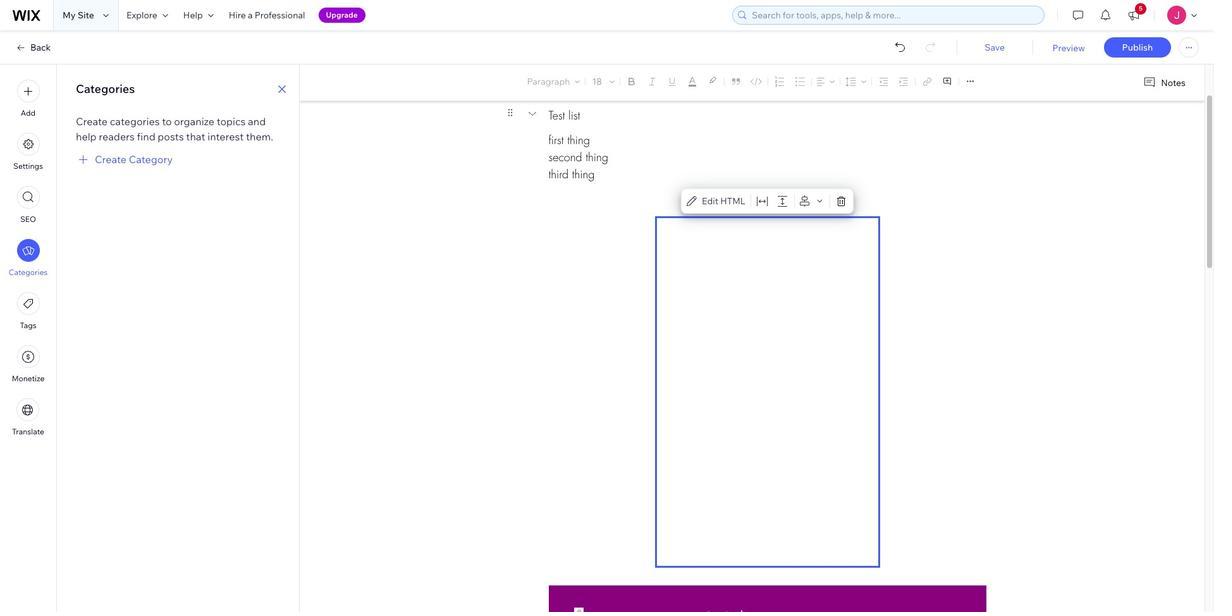Task type: locate. For each thing, give the bounding box(es) containing it.
categories up the 'tags' button
[[9, 268, 48, 277]]

translate button
[[12, 399, 44, 437]]

thing right 'third'
[[572, 167, 595, 182]]

seo
[[20, 214, 36, 224]]

publish button
[[1105, 37, 1172, 58]]

categories
[[110, 115, 160, 128]]

monetize button
[[12, 345, 45, 383]]

categories
[[76, 82, 135, 96], [9, 268, 48, 277]]

1 vertical spatial categories
[[9, 268, 48, 277]]

thing up second on the top of page
[[568, 133, 590, 147]]

back
[[30, 42, 51, 53]]

preview
[[1053, 42, 1086, 54]]

paragraph
[[527, 76, 570, 87]]

add button
[[17, 80, 40, 118]]

create inside create categories to organize topics and help readers find posts that interest them.
[[76, 115, 108, 128]]

0 vertical spatial create
[[76, 115, 108, 128]]

tags
[[20, 321, 36, 330]]

site
[[78, 9, 94, 21]]

1 horizontal spatial categories
[[76, 82, 135, 96]]

1 vertical spatial create
[[95, 153, 127, 166]]

1 vertical spatial thing
[[586, 150, 609, 164]]

paragraph button
[[525, 73, 583, 90]]

menu containing add
[[0, 72, 56, 444]]

to
[[162, 115, 172, 128]]

thing
[[568, 133, 590, 147], [586, 150, 609, 164], [572, 167, 595, 182]]

5
[[1139, 4, 1143, 13]]

topics
[[217, 115, 246, 128]]

hire a professional link
[[221, 0, 313, 30]]

posts
[[158, 130, 184, 143]]

edit html button
[[685, 192, 748, 210]]

categories up categories
[[76, 82, 135, 96]]

thing right second on the top of page
[[586, 150, 609, 164]]

third
[[549, 167, 569, 182]]

professional
[[255, 9, 305, 21]]

create
[[76, 115, 108, 128], [95, 153, 127, 166]]

create inside button
[[95, 153, 127, 166]]

create down readers
[[95, 153, 127, 166]]

create up the help in the left top of the page
[[76, 115, 108, 128]]

categories button
[[9, 239, 48, 277]]

menu
[[0, 72, 56, 444]]

0 horizontal spatial categories
[[9, 268, 48, 277]]

0 vertical spatial thing
[[568, 133, 590, 147]]

my
[[63, 9, 76, 21]]

first thing second thing third thing
[[549, 133, 609, 182]]

create categories to organize topics and help readers find posts that interest them.
[[76, 115, 273, 143]]



Task type: vqa. For each thing, say whether or not it's contained in the screenshot.
Them.
yes



Task type: describe. For each thing, give the bounding box(es) containing it.
create for create categories to organize topics and help readers find posts that interest them.
[[76, 115, 108, 128]]

0 vertical spatial categories
[[76, 82, 135, 96]]

notes button
[[1139, 74, 1190, 91]]

html
[[721, 195, 746, 207]]

test list
[[549, 108, 580, 122]]

settings button
[[13, 133, 43, 171]]

upgrade
[[326, 10, 358, 20]]

a
[[248, 9, 253, 21]]

save button
[[970, 42, 1021, 53]]

upgrade button
[[319, 8, 366, 23]]

publish
[[1123, 42, 1154, 53]]

add
[[21, 108, 36, 118]]

hire a professional
[[229, 9, 305, 21]]

explore
[[126, 9, 157, 21]]

second
[[549, 150, 582, 164]]

find
[[137, 130, 155, 143]]

5 button
[[1120, 0, 1148, 30]]

and
[[248, 115, 266, 128]]

preview button
[[1053, 42, 1086, 54]]

readers
[[99, 130, 135, 143]]

edit
[[702, 195, 719, 207]]

categories inside menu
[[9, 268, 48, 277]]

hire
[[229, 9, 246, 21]]

first
[[549, 133, 564, 147]]

help button
[[176, 0, 221, 30]]

them.
[[246, 130, 273, 143]]

settings
[[13, 161, 43, 171]]

category
[[129, 153, 173, 166]]

that
[[186, 130, 205, 143]]

Search for tools, apps, help & more... field
[[748, 6, 1041, 24]]

help
[[76, 130, 97, 143]]

back button
[[15, 42, 51, 53]]

notes
[[1162, 77, 1186, 88]]

create category button
[[76, 152, 173, 167]]

my site
[[63, 9, 94, 21]]

organize
[[174, 115, 215, 128]]

seo button
[[17, 186, 40, 224]]

help
[[183, 9, 203, 21]]

translate
[[12, 427, 44, 437]]

test
[[549, 108, 565, 122]]

interest
[[208, 130, 244, 143]]

create category
[[95, 153, 173, 166]]

save
[[985, 42, 1005, 53]]

create for create category
[[95, 153, 127, 166]]

2 vertical spatial thing
[[572, 167, 595, 182]]

list
[[569, 108, 580, 122]]

monetize
[[12, 374, 45, 383]]

edit html
[[702, 195, 746, 207]]

tags button
[[17, 292, 40, 330]]



